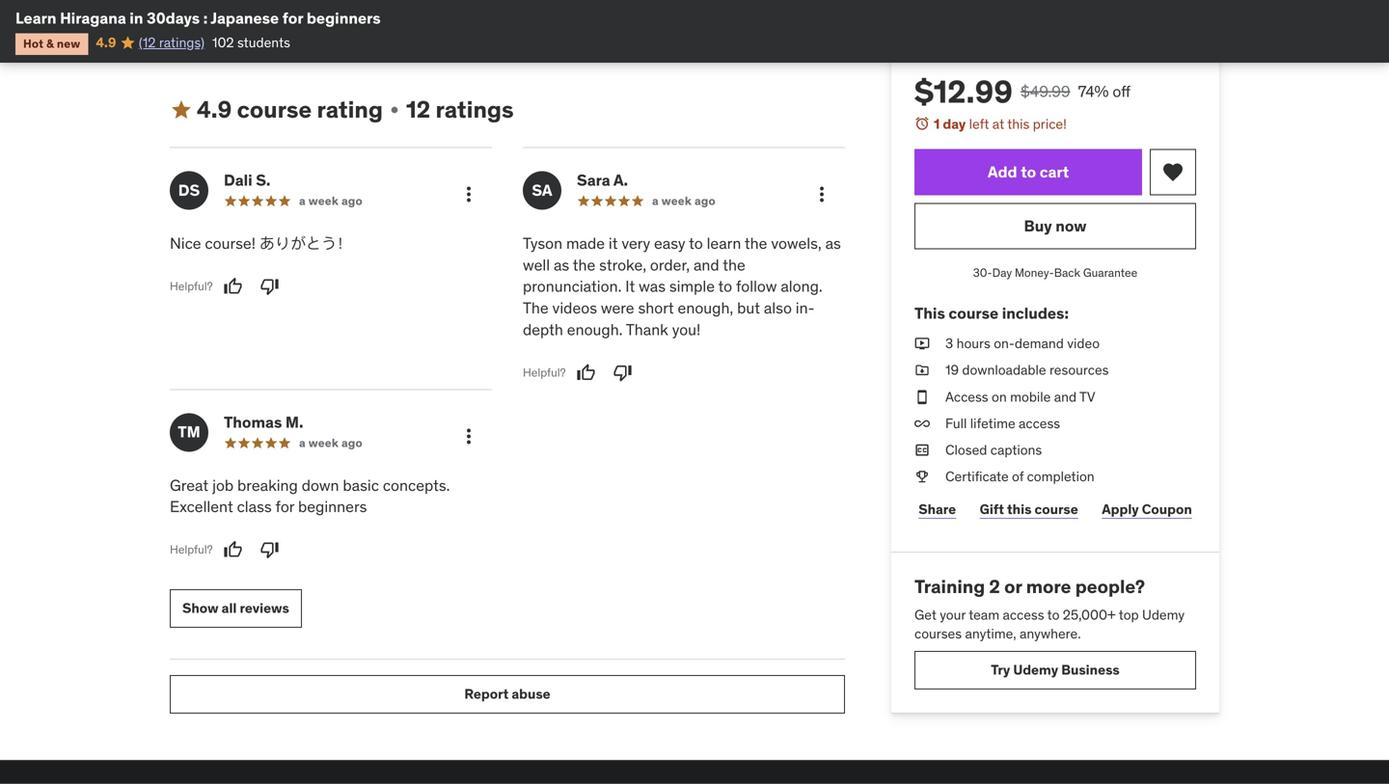 Task type: vqa. For each thing, say whether or not it's contained in the screenshot.
You will know how to compose images beautifully with basic photography rules's the You
no



Task type: describe. For each thing, give the bounding box(es) containing it.
it
[[626, 277, 635, 296]]

xsmall image
[[915, 335, 930, 353]]

1 vertical spatial is
[[785, 20, 795, 38]]

tyson
[[523, 233, 563, 253]]

to right come
[[536, 39, 549, 56]]

buy now button
[[915, 203, 1197, 250]]

made
[[566, 233, 605, 253]]

demand
[[1015, 335, 1064, 352]]

rating
[[317, 95, 383, 124]]

access inside training 2 or more people? get your team access to 25,000+ top udemy courses anytime, anywhere.
[[1003, 607, 1045, 624]]

1 vertical spatial of
[[1012, 468, 1024, 486]]

additional actions for review by sara a. image
[[811, 183, 834, 206]]

hot & new
[[23, 36, 80, 51]]

apply
[[1102, 501, 1139, 518]]

take
[[240, 20, 267, 38]]

and up teaching
[[728, 1, 751, 19]]

apply coupon button
[[1098, 490, 1197, 529]]

tutor
[[280, 1, 309, 19]]

helpful? for nice course! ありがとう！
[[170, 279, 213, 294]]

if
[[242, 39, 249, 56]]

show all reviews button
[[170, 590, 302, 628]]

enough,
[[678, 298, 734, 318]]

share button
[[915, 490, 961, 529]]

week for sara a.
[[662, 193, 692, 208]]

vowels,
[[771, 233, 822, 253]]

to right easy
[[689, 233, 703, 253]]

for inside great job breaking down basic concepts. excellent class for beginners
[[276, 497, 294, 517]]

2 who from the left
[[791, 1, 816, 19]]

thomas
[[224, 412, 282, 432]]

to left try on the top left of page
[[309, 39, 322, 56]]

and down planning
[[170, 39, 192, 56]]

12 ratings
[[406, 95, 514, 124]]

breaking
[[237, 476, 298, 495]]

ago for breaking
[[342, 436, 363, 451]]

tm
[[178, 422, 201, 442]]

xsmall image left 12
[[387, 102, 402, 118]]

those
[[754, 1, 788, 19]]

to up enough,
[[719, 277, 733, 296]]

s.
[[256, 170, 271, 190]]

lifetime
[[971, 415, 1016, 432]]

a for thomas m.
[[299, 436, 306, 451]]

learn inside a native japanese tutor from osaka japan who is helping not only beginners but all the levels and those who are planning to take the jlpt exam. learn the japanese language and culture with me. my way of teaching is unique and fun! so if you want to try learning japanese, you've come to the right place.
[[363, 20, 397, 38]]

video
[[1068, 335, 1100, 352]]

hours
[[957, 335, 991, 352]]

udemy inside training 2 or more people? get your team access to 25,000+ top udemy courses anytime, anywhere.
[[1143, 607, 1185, 624]]

1 vertical spatial as
[[554, 255, 570, 275]]

dali s.
[[224, 170, 271, 190]]

in-
[[796, 298, 815, 318]]

xsmall image for 19
[[915, 361, 930, 380]]

so
[[222, 39, 238, 56]]

the down learn
[[723, 255, 746, 275]]

back
[[1055, 266, 1081, 280]]

want
[[277, 39, 306, 56]]

people?
[[1076, 575, 1146, 599]]

additional actions for review by dali s. image
[[457, 183, 481, 206]]

job
[[212, 476, 234, 495]]

beginners inside a native japanese tutor from osaka japan who is helping not only beginners but all the levels and those who are planning to take the jlpt exam. learn the japanese language and culture with me. my way of teaching is unique and fun! so if you want to try learning japanese, you've come to the right place.
[[564, 1, 624, 19]]

fun!
[[196, 39, 219, 56]]

the left right
[[552, 39, 572, 56]]

buy
[[1025, 216, 1053, 236]]

to inside training 2 or more people? get your team access to 25,000+ top udemy courses anytime, anywhere.
[[1048, 607, 1060, 624]]

learning
[[344, 39, 393, 56]]

planning
[[170, 20, 222, 38]]

you
[[252, 39, 274, 56]]

and left tv
[[1055, 388, 1077, 406]]

sara a.
[[577, 170, 628, 190]]

74%
[[1079, 82, 1109, 101]]

12
[[406, 95, 431, 124]]

try udemy business link
[[915, 652, 1197, 690]]

price!
[[1033, 115, 1067, 133]]

a for dali s.
[[299, 193, 306, 208]]

apply coupon
[[1102, 501, 1193, 518]]

reviews
[[240, 600, 289, 617]]

course for 4.9
[[237, 95, 312, 124]]

xsmall image for closed
[[915, 441, 930, 460]]

30-
[[974, 266, 993, 280]]

19 downloadable resources
[[946, 362, 1109, 379]]

:
[[203, 8, 208, 28]]

$12.99 $49.99 74% off
[[915, 72, 1131, 111]]

additional actions for review by thomas m. image
[[457, 425, 481, 448]]

25,000+
[[1063, 607, 1116, 624]]

mark review by dali s. as helpful image
[[224, 277, 243, 296]]

gift this course
[[980, 501, 1079, 518]]

medium image
[[170, 98, 193, 122]]

also
[[764, 298, 792, 318]]

japanese up take
[[221, 1, 277, 19]]

2 horizontal spatial course
[[1035, 501, 1079, 518]]

japan
[[385, 1, 420, 19]]

ratings)
[[159, 34, 205, 51]]

order,
[[650, 255, 690, 275]]

the up me. my
[[667, 1, 687, 19]]

show all reviews
[[182, 600, 289, 617]]

and down only on the top left of the page
[[542, 20, 564, 38]]

full lifetime access
[[946, 415, 1061, 432]]

30-day money-back guarantee
[[974, 266, 1138, 280]]

alarm image
[[915, 116, 930, 131]]

wishlist image
[[1162, 161, 1185, 184]]

a week ago for m.
[[299, 436, 363, 451]]

anywhere.
[[1020, 625, 1081, 643]]

japanese up japanese,
[[423, 20, 479, 38]]

a native japanese tutor from osaka japan who is helping not only beginners but all the levels and those who are planning to take the jlpt exam. learn the japanese language and culture with me. my way of teaching is unique and fun! so if you want to try learning japanese, you've come to the right place.
[[170, 1, 839, 56]]

report abuse button
[[170, 676, 845, 714]]

this inside gift this course link
[[1008, 501, 1032, 518]]

culture
[[567, 20, 609, 38]]

1 horizontal spatial as
[[826, 233, 841, 253]]

are
[[819, 1, 838, 19]]

you!
[[672, 320, 701, 340]]

tv
[[1080, 388, 1096, 406]]

short
[[638, 298, 674, 318]]

xsmall image for certificate
[[915, 468, 930, 487]]

gift this course link
[[976, 490, 1083, 529]]

0 vertical spatial for
[[283, 8, 303, 28]]

of inside a native japanese tutor from osaka japan who is helping not only beginners but all the levels and those who are planning to take the jlpt exam. learn the japanese language and culture with me. my way of teaching is unique and fun! so if you want to try learning japanese, you've come to the right place.
[[714, 20, 726, 38]]

0 horizontal spatial is
[[451, 1, 461, 19]]

ありがとう！
[[259, 233, 352, 253]]

resources
[[1050, 362, 1109, 379]]

closed
[[946, 442, 988, 459]]

2
[[990, 575, 1001, 599]]

business
[[1062, 662, 1120, 679]]

thomas m.
[[224, 412, 304, 432]]

1 this from the top
[[1008, 115, 1030, 133]]

excellent
[[170, 497, 233, 517]]

teaching
[[729, 20, 782, 38]]

4.9 course rating
[[197, 95, 383, 124]]

videos
[[553, 298, 597, 318]]

this course includes:
[[915, 303, 1069, 323]]

and inside tyson made it very easy to learn the vowels, as well as the stroke, order, and the pronunciation. it was simple to follow along. the videos were short enough, but also in- depth enough. thank you!
[[694, 255, 720, 275]]

week for dali s.
[[309, 193, 339, 208]]

me. my
[[642, 20, 685, 38]]

0 vertical spatial access
[[1019, 415, 1061, 432]]



Task type: locate. For each thing, give the bounding box(es) containing it.
helpful? left mark review by thomas m. as helpful "icon"
[[170, 543, 213, 558]]

&
[[46, 36, 54, 51]]

levels
[[691, 1, 725, 19]]

xsmall image left full
[[915, 414, 930, 433]]

great job breaking down basic concepts. excellent class for beginners
[[170, 476, 450, 517]]

language
[[483, 20, 538, 38]]

1 vertical spatial but
[[737, 298, 761, 318]]

all
[[651, 1, 664, 19], [222, 600, 237, 617]]

the down japan
[[400, 20, 420, 38]]

1 horizontal spatial 4.9
[[197, 95, 232, 124]]

udemy right top
[[1143, 607, 1185, 624]]

102 students
[[212, 34, 290, 51]]

but inside a native japanese tutor from osaka japan who is helping not only beginners but all the levels and those who are planning to take the jlpt exam. learn the japanese language and culture with me. my way of teaching is unique and fun! so if you want to try learning japanese, you've come to the right place.
[[627, 1, 647, 19]]

a up easy
[[652, 193, 659, 208]]

0 horizontal spatial all
[[222, 600, 237, 617]]

beginners down down
[[298, 497, 367, 517]]

for down breaking
[[276, 497, 294, 517]]

beginners inside great job breaking down basic concepts. excellent class for beginners
[[298, 497, 367, 517]]

ratings
[[436, 95, 514, 124]]

2 vertical spatial helpful?
[[170, 543, 213, 558]]

try udemy business
[[991, 662, 1120, 679]]

course for this
[[949, 303, 999, 323]]

place.
[[606, 39, 642, 56]]

all inside a native japanese tutor from osaka japan who is helping not only beginners but all the levels and those who are planning to take the jlpt exam. learn the japanese language and culture with me. my way of teaching is unique and fun! so if you want to try learning japanese, you've come to the right place.
[[651, 1, 664, 19]]

0 horizontal spatial of
[[714, 20, 726, 38]]

courses
[[915, 625, 962, 643]]

access
[[946, 388, 989, 406]]

1 who from the left
[[423, 1, 448, 19]]

0 vertical spatial as
[[826, 233, 841, 253]]

learn
[[707, 233, 742, 253]]

helpful? left mark review by dali s. as helpful image
[[170, 279, 213, 294]]

add to cart button
[[915, 149, 1143, 196]]

0 horizontal spatial learn
[[15, 8, 56, 28]]

class
[[237, 497, 272, 517]]

all inside button
[[222, 600, 237, 617]]

this right 'at'
[[1008, 115, 1030, 133]]

access
[[1019, 415, 1061, 432], [1003, 607, 1045, 624]]

nice course! ありがとう！
[[170, 233, 352, 253]]

all right show
[[222, 600, 237, 617]]

full
[[946, 415, 967, 432]]

1 vertical spatial access
[[1003, 607, 1045, 624]]

(12 ratings)
[[139, 34, 205, 51]]

cart
[[1040, 162, 1070, 182]]

along.
[[781, 277, 823, 296]]

add to cart
[[988, 162, 1070, 182]]

well
[[523, 255, 550, 275]]

to up anywhere.
[[1048, 607, 1060, 624]]

102
[[212, 34, 234, 51]]

udemy right try
[[1014, 662, 1059, 679]]

the
[[667, 1, 687, 19], [270, 20, 290, 38], [400, 20, 420, 38], [552, 39, 572, 56], [745, 233, 768, 253], [573, 255, 596, 275], [723, 255, 746, 275]]

downloadable
[[963, 362, 1047, 379]]

course down you
[[237, 95, 312, 124]]

beginners
[[564, 1, 624, 19], [307, 8, 381, 28], [298, 497, 367, 517]]

who up unique
[[791, 1, 816, 19]]

1 horizontal spatial who
[[791, 1, 816, 19]]

training
[[915, 575, 986, 599]]

to left cart
[[1021, 162, 1037, 182]]

jlpt
[[292, 20, 321, 38]]

0 vertical spatial udemy
[[1143, 607, 1185, 624]]

course down completion
[[1035, 501, 1079, 518]]

1 vertical spatial udemy
[[1014, 662, 1059, 679]]

2 this from the top
[[1008, 501, 1032, 518]]

1 horizontal spatial but
[[737, 298, 761, 318]]

guarantee
[[1084, 266, 1138, 280]]

ago for ありがとう！
[[342, 193, 363, 208]]

beginners up try on the top left of page
[[307, 8, 381, 28]]

1 horizontal spatial all
[[651, 1, 664, 19]]

learn up hot
[[15, 8, 56, 28]]

0 horizontal spatial but
[[627, 1, 647, 19]]

basic
[[343, 476, 379, 495]]

a week ago
[[299, 193, 363, 208], [652, 193, 716, 208], [299, 436, 363, 451]]

the
[[523, 298, 549, 318]]

learn hiragana in 30days : japanese for beginners
[[15, 8, 381, 28]]

try
[[325, 39, 341, 56]]

to inside button
[[1021, 162, 1037, 182]]

tyson made it very easy to learn the vowels, as well as the stroke, order, and the pronunciation. it was simple to follow along. the videos were short enough, but also in- depth enough. thank you!
[[523, 233, 841, 340]]

get
[[915, 607, 937, 624]]

0 vertical spatial 4.9
[[96, 34, 116, 51]]

learn up "learning"
[[363, 20, 397, 38]]

mark review by thomas m. as helpful image
[[224, 541, 243, 560]]

a week ago down m.
[[299, 436, 363, 451]]

this right gift
[[1008, 501, 1032, 518]]

a down m.
[[299, 436, 306, 451]]

and
[[728, 1, 751, 19], [542, 20, 564, 38], [170, 39, 192, 56], [694, 255, 720, 275], [1055, 388, 1077, 406]]

xsmall image down xsmall icon
[[915, 361, 930, 380]]

very
[[622, 233, 651, 253]]

0 vertical spatial of
[[714, 20, 726, 38]]

0 horizontal spatial as
[[554, 255, 570, 275]]

mobile
[[1011, 388, 1051, 406]]

week up easy
[[662, 193, 692, 208]]

week up down
[[309, 436, 339, 451]]

4.9 for 4.9
[[96, 34, 116, 51]]

sa
[[532, 180, 553, 200]]

helpful? for tyson made it very easy to learn the vowels, as well as the stroke, order, and the pronunciation. it was simple to follow along. the videos were short enough, but also in- depth enough. thank you!
[[523, 365, 566, 380]]

to
[[225, 20, 237, 38], [309, 39, 322, 56], [536, 39, 549, 56], [1021, 162, 1037, 182], [689, 233, 703, 253], [719, 277, 733, 296], [1048, 607, 1060, 624]]

4.9 down hiragana
[[96, 34, 116, 51]]

0 vertical spatial all
[[651, 1, 664, 19]]

the right learn
[[745, 233, 768, 253]]

3 hours on-demand video
[[946, 335, 1100, 352]]

1 vertical spatial for
[[276, 497, 294, 517]]

mark review by sara a. as helpful image
[[577, 363, 596, 383]]

completion
[[1027, 468, 1095, 486]]

all up me. my
[[651, 1, 664, 19]]

not
[[512, 1, 532, 19]]

a week ago up ありがとう！ at the left top of the page
[[299, 193, 363, 208]]

hot
[[23, 36, 44, 51]]

unique
[[798, 20, 839, 38]]

1 vertical spatial course
[[949, 303, 999, 323]]

come
[[500, 39, 533, 56]]

a for sara a.
[[652, 193, 659, 208]]

but up with
[[627, 1, 647, 19]]

xsmall image left 'access'
[[915, 388, 930, 407]]

week for thomas m.
[[309, 436, 339, 451]]

0 vertical spatial is
[[451, 1, 461, 19]]

mark review by dali s. as unhelpful image
[[260, 277, 279, 296]]

more
[[1027, 575, 1072, 599]]

of right way
[[714, 20, 726, 38]]

as up pronunciation.
[[554, 255, 570, 275]]

1
[[934, 115, 940, 133]]

japanese,
[[396, 39, 455, 56]]

1 horizontal spatial udemy
[[1143, 607, 1185, 624]]

a week ago for a.
[[652, 193, 716, 208]]

captions
[[991, 442, 1043, 459]]

1 horizontal spatial learn
[[363, 20, 397, 38]]

0 vertical spatial course
[[237, 95, 312, 124]]

training 2 or more people? get your team access to 25,000+ top udemy courses anytime, anywhere.
[[915, 575, 1185, 643]]

week up ありがとう！ at the left top of the page
[[309, 193, 339, 208]]

top
[[1119, 607, 1139, 624]]

with
[[613, 20, 638, 38]]

0 horizontal spatial who
[[423, 1, 448, 19]]

in
[[130, 8, 143, 28]]

xsmall image up share
[[915, 468, 930, 487]]

1 horizontal spatial of
[[1012, 468, 1024, 486]]

ago up ありがとう！ at the left top of the page
[[342, 193, 363, 208]]

xsmall image left the closed
[[915, 441, 930, 460]]

access down 'or'
[[1003, 607, 1045, 624]]

4.9 for 4.9 course rating
[[197, 95, 232, 124]]

left
[[970, 115, 990, 133]]

anytime,
[[966, 625, 1017, 643]]

ago up basic
[[342, 436, 363, 451]]

is down those
[[785, 20, 795, 38]]

a week ago up easy
[[652, 193, 716, 208]]

native
[[181, 1, 218, 19]]

only
[[536, 1, 560, 19]]

helpful? left mark review by sara a. as helpful icon
[[523, 365, 566, 380]]

japanese up 102 students
[[211, 8, 279, 28]]

show
[[182, 600, 219, 617]]

xsmall image
[[387, 102, 402, 118], [915, 361, 930, 380], [915, 388, 930, 407], [915, 414, 930, 433], [915, 441, 930, 460], [915, 468, 930, 487]]

of down captions
[[1012, 468, 1024, 486]]

xsmall image for full
[[915, 414, 930, 433]]

a week ago for s.
[[299, 193, 363, 208]]

and up simple on the top
[[694, 255, 720, 275]]

abuse
[[512, 686, 551, 703]]

course!
[[205, 233, 256, 253]]

this
[[1008, 115, 1030, 133], [1008, 501, 1032, 518]]

your
[[940, 607, 966, 624]]

but inside tyson made it very easy to learn the vowels, as well as the stroke, order, and the pronunciation. it was simple to follow along. the videos were short enough, but also in- depth enough. thank you!
[[737, 298, 761, 318]]

now
[[1056, 216, 1087, 236]]

1 vertical spatial helpful?
[[523, 365, 566, 380]]

closed captions
[[946, 442, 1043, 459]]

as right vowels,
[[826, 233, 841, 253]]

2 vertical spatial course
[[1035, 501, 1079, 518]]

were
[[601, 298, 635, 318]]

team
[[969, 607, 1000, 624]]

$12.99
[[915, 72, 1013, 111]]

access on mobile and tv
[[946, 388, 1096, 406]]

for up want
[[283, 8, 303, 28]]

0 horizontal spatial udemy
[[1014, 662, 1059, 679]]

a up ありがとう！ at the left top of the page
[[299, 193, 306, 208]]

0 vertical spatial this
[[1008, 115, 1030, 133]]

1 horizontal spatial is
[[785, 20, 795, 38]]

who right japan
[[423, 1, 448, 19]]

beginners up culture
[[564, 1, 624, 19]]

mark review by thomas m. as unhelpful image
[[260, 541, 279, 560]]

ago up learn
[[695, 193, 716, 208]]

0 vertical spatial but
[[627, 1, 647, 19]]

1 horizontal spatial course
[[949, 303, 999, 323]]

dali
[[224, 170, 253, 190]]

certificate of completion
[[946, 468, 1095, 486]]

the up want
[[270, 20, 290, 38]]

of
[[714, 20, 726, 38], [1012, 468, 1024, 486]]

report abuse
[[465, 686, 551, 703]]

0 horizontal spatial course
[[237, 95, 312, 124]]

xsmall image for access
[[915, 388, 930, 407]]

off
[[1113, 82, 1131, 101]]

1 vertical spatial 4.9
[[197, 95, 232, 124]]

is
[[451, 1, 461, 19], [785, 20, 795, 38]]

0 vertical spatial helpful?
[[170, 279, 213, 294]]

stroke,
[[599, 255, 647, 275]]

depth
[[523, 320, 564, 340]]

1 vertical spatial all
[[222, 600, 237, 617]]

the down made at the left top of page
[[573, 255, 596, 275]]

0 horizontal spatial 4.9
[[96, 34, 116, 51]]

hiragana
[[60, 8, 126, 28]]

who
[[423, 1, 448, 19], [791, 1, 816, 19]]

4.9 right medium image
[[197, 95, 232, 124]]

from
[[313, 1, 341, 19]]

ago for it
[[695, 193, 716, 208]]

1 vertical spatial this
[[1008, 501, 1032, 518]]

is left helping
[[451, 1, 461, 19]]

mark review by sara a. as unhelpful image
[[613, 363, 633, 383]]

helpful? for great job breaking down basic concepts. excellent class for beginners
[[170, 543, 213, 558]]

access down mobile
[[1019, 415, 1061, 432]]

course up hours
[[949, 303, 999, 323]]

but down follow
[[737, 298, 761, 318]]

to up 'so' at top
[[225, 20, 237, 38]]

a
[[299, 193, 306, 208], [652, 193, 659, 208], [299, 436, 306, 451]]



